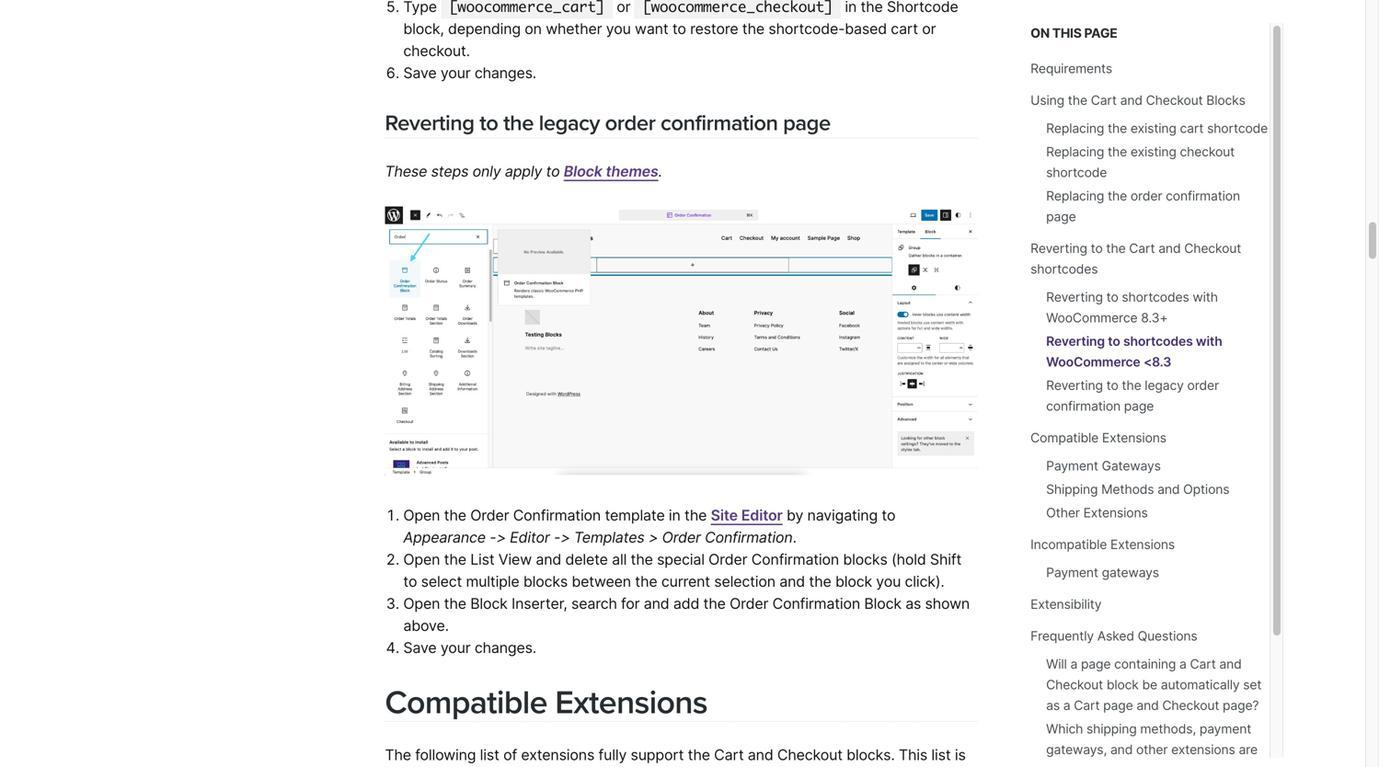Task type: vqa. For each thing, say whether or not it's contained in the screenshot.
page?
yes



Task type: locate. For each thing, give the bounding box(es) containing it.
with down reverting to the cart and checkout shortcodes link
[[1193, 289, 1218, 305]]

1 vertical spatial changes.
[[475, 639, 536, 657]]

as inside the will a page containing a cart and checkout block be automatically set as a cart page and checkout page? which shipping methods, payment gateways, and other extensions are supported?
[[1046, 698, 1060, 714]]

list left is
[[932, 746, 951, 764]]

1 horizontal spatial list
[[932, 746, 951, 764]]

editor left by
[[741, 507, 783, 525]]

extensions inside the will a page containing a cart and checkout block be automatically set as a cart page and checkout page? which shipping methods, payment gateways, and other extensions are supported?
[[1171, 742, 1236, 758]]

supported?
[[1046, 763, 1114, 767]]

extensions inside payment gateways shipping methods and options other extensions
[[1084, 505, 1148, 521]]

blocks left (hold
[[843, 551, 888, 569]]

in
[[845, 0, 857, 16], [669, 507, 681, 525]]

0 horizontal spatial as
[[906, 595, 921, 613]]

order
[[605, 110, 656, 137], [1131, 188, 1163, 204], [1187, 378, 1219, 393]]

this
[[899, 746, 928, 764]]

your down checkout.
[[441, 64, 471, 82]]

shortcodes up reverting to shortcodes with woocommerce 8.3+ link on the right top
[[1031, 261, 1098, 277]]

reverting for reverting to shortcodes with woocommerce 8.3+ reverting to shortcodes with woocommerce <8.3 reverting to the legacy order confirmation page
[[1046, 289, 1103, 305]]

steps
[[431, 162, 469, 180]]

order down reverting to shortcodes with woocommerce <8.3 link
[[1187, 378, 1219, 393]]

2 replacing from the top
[[1046, 144, 1104, 160]]

0 horizontal spatial you
[[606, 20, 631, 38]]

compatible extensions up payment gateways link
[[1031, 430, 1167, 446]]

cart left or
[[891, 20, 918, 38]]

automatically
[[1161, 677, 1240, 693]]

reverting to the cart and checkout shortcodes link
[[1031, 241, 1241, 277]]

the down replacing the existing cart shortcode "link"
[[1108, 144, 1127, 160]]

0 vertical spatial compatible
[[1031, 430, 1099, 446]]

. down by
[[793, 529, 797, 547]]

extensions
[[1171, 742, 1236, 758], [521, 746, 595, 764]]

1 payment from the top
[[1046, 458, 1099, 474]]

2 horizontal spatial >
[[649, 529, 658, 547]]

1 horizontal spatial compatible extensions
[[1031, 430, 1167, 446]]

compatible extensions for the bottommost compatible extensions link
[[385, 684, 708, 723]]

reverting to the legacy order confirmation page link up block themes link
[[385, 110, 831, 137]]

0 vertical spatial shortcode
[[1207, 121, 1268, 136]]

0 horizontal spatial order
[[605, 110, 656, 137]]

page inside reverting to shortcodes with woocommerce 8.3+ reverting to shortcodes with woocommerce <8.3 reverting to the legacy order confirmation page
[[1124, 398, 1154, 414]]

cart
[[1091, 92, 1117, 108], [1129, 241, 1155, 256], [1190, 657, 1216, 672], [1074, 698, 1100, 714], [714, 746, 744, 764]]

1 horizontal spatial block
[[1107, 677, 1139, 693]]

2 your from the top
[[441, 639, 471, 657]]

0 horizontal spatial .
[[658, 162, 662, 180]]

all
[[612, 551, 627, 569]]

1 vertical spatial replacing
[[1046, 144, 1104, 160]]

a
[[1071, 657, 1078, 672], [1180, 657, 1187, 672], [1064, 698, 1071, 714]]

1 vertical spatial blocks
[[523, 573, 568, 591]]

replacing the existing checkout shortcode link
[[1046, 144, 1235, 180]]

confirmation up 'delete'
[[513, 507, 601, 525]]

extensions inside the following list of extensions fully support the cart and checkout blocks. this list is
[[521, 746, 595, 764]]

.
[[658, 162, 662, 180], [793, 529, 797, 547]]

2 changes. from the top
[[475, 639, 536, 657]]

woocommerce up reverting to shortcodes with woocommerce <8.3 link
[[1046, 310, 1138, 326]]

order inside replacing the existing cart shortcode replacing the existing checkout shortcode replacing the order confirmation page
[[1131, 188, 1163, 204]]

reverting to the legacy order confirmation page link down <8.3
[[1046, 378, 1219, 414]]

to left select
[[403, 573, 417, 591]]

0 horizontal spatial extensions
[[521, 746, 595, 764]]

0 vertical spatial block
[[835, 573, 872, 591]]

0 vertical spatial woocommerce
[[1046, 310, 1138, 326]]

page
[[1084, 25, 1118, 41], [783, 110, 831, 137], [1046, 209, 1076, 225], [1124, 398, 1154, 414], [1081, 657, 1111, 672], [1103, 698, 1133, 714]]

extensions up the gateways
[[1102, 430, 1167, 446]]

1 > from the left
[[496, 529, 506, 547]]

open up above.
[[403, 595, 440, 613]]

1 vertical spatial existing
[[1131, 144, 1177, 160]]

checkout down replacing the order confirmation page link on the top of the page
[[1184, 241, 1241, 256]]

reverting to shortcodes with woocommerce 8.3+ reverting to shortcodes with woocommerce <8.3 reverting to the legacy order confirmation page
[[1046, 289, 1223, 414]]

appearance
[[403, 529, 486, 547]]

0 vertical spatial confirmation
[[661, 110, 778, 137]]

block left themes on the top left of page
[[564, 162, 602, 180]]

1 horizontal spatial cart
[[1180, 121, 1204, 136]]

checkout inside the following list of extensions fully support the cart and checkout blocks. this list is
[[777, 746, 843, 764]]

order up list
[[470, 507, 509, 525]]

payment for payment gateways
[[1046, 565, 1099, 581]]

shortcode down 'blocks'
[[1207, 121, 1268, 136]]

existing
[[1131, 121, 1177, 136], [1131, 144, 1177, 160]]

and
[[1120, 92, 1143, 108], [1159, 241, 1181, 256], [1158, 482, 1180, 497], [536, 551, 561, 569], [780, 573, 805, 591], [644, 595, 669, 613], [1220, 657, 1242, 672], [1137, 698, 1159, 714], [1111, 742, 1133, 758], [748, 746, 773, 764]]

and inside the reverting to the cart and checkout shortcodes
[[1159, 241, 1181, 256]]

block themes link
[[564, 162, 658, 180]]

1 vertical spatial confirmation
[[1166, 188, 1240, 204]]

1 vertical spatial shortcodes
[[1122, 289, 1189, 305]]

save down checkout.
[[403, 64, 437, 82]]

1 vertical spatial open
[[403, 551, 440, 569]]

changes. down depending
[[475, 64, 536, 82]]

0 vertical spatial shortcodes
[[1031, 261, 1098, 277]]

order up special
[[662, 529, 701, 547]]

2 vertical spatial shortcodes
[[1123, 334, 1193, 349]]

1 vertical spatial your
[[441, 639, 471, 657]]

existing down using the cart and checkout blocks
[[1131, 121, 1177, 136]]

in up 'based' on the right top of the page
[[845, 0, 857, 16]]

blocks
[[843, 551, 888, 569], [523, 573, 568, 591]]

1 vertical spatial you
[[876, 573, 901, 591]]

order down replacing the existing checkout shortcode link at the top of page
[[1131, 188, 1163, 204]]

payment inside payment gateways shipping methods and options other extensions
[[1046, 458, 1099, 474]]

0 vertical spatial order
[[605, 110, 656, 137]]

1 vertical spatial woocommerce
[[1046, 354, 1141, 370]]

compatible up following
[[385, 684, 547, 723]]

0 vertical spatial save
[[403, 64, 437, 82]]

0 vertical spatial you
[[606, 20, 631, 38]]

reverting inside the reverting to the cart and checkout shortcodes
[[1031, 241, 1088, 256]]

the left site
[[685, 507, 707, 525]]

order
[[470, 507, 509, 525], [662, 529, 701, 547], [709, 551, 748, 569], [730, 595, 769, 613]]

extensions for compatible extensions link to the right
[[1102, 430, 1167, 446]]

> up view
[[496, 529, 506, 547]]

cart down replacing the order confirmation page link on the top of the page
[[1129, 241, 1155, 256]]

2 horizontal spatial order
[[1187, 378, 1219, 393]]

2 vertical spatial order
[[1187, 378, 1219, 393]]

2 - from the left
[[554, 529, 561, 547]]

save inside open the order confirmation template in the site editor by navigating to appearance -> editor -> templates > order confirmation . open the list view and delete all the special order confirmation blocks (hold shift to select multiple blocks between the current selection and the block you click). open the block inserter, search for and add the order confirmation block as shown above. save your changes.
[[403, 639, 437, 657]]

legacy up block themes link
[[539, 110, 600, 137]]

1 vertical spatial legacy
[[1145, 378, 1184, 393]]

0 vertical spatial your
[[441, 64, 471, 82]]

your down above.
[[441, 639, 471, 657]]

2 vertical spatial open
[[403, 595, 440, 613]]

cart up the "checkout"
[[1180, 121, 1204, 136]]

to right apply
[[546, 162, 560, 180]]

incompatible
[[1031, 537, 1107, 553]]

block,
[[403, 20, 444, 38]]

is
[[955, 746, 966, 764]]

1 vertical spatial editor
[[510, 529, 550, 547]]

0 vertical spatial payment
[[1046, 458, 1099, 474]]

compatible extensions link up of
[[385, 684, 708, 723]]

1 horizontal spatial legacy
[[1145, 378, 1184, 393]]

methods,
[[1140, 721, 1196, 737]]

0 horizontal spatial reverting to the legacy order confirmation page link
[[385, 110, 831, 137]]

checkout left blocks. on the bottom
[[777, 746, 843, 764]]

cart down requirements link
[[1091, 92, 1117, 108]]

1 horizontal spatial confirmation
[[1046, 398, 1121, 414]]

and inside the following list of extensions fully support the cart and checkout blocks. this list is
[[748, 746, 773, 764]]

reverting for reverting to the cart and checkout shortcodes
[[1031, 241, 1088, 256]]

legacy inside reverting to shortcodes with woocommerce 8.3+ reverting to shortcodes with woocommerce <8.3 reverting to the legacy order confirmation page
[[1145, 378, 1184, 393]]

0 horizontal spatial editor
[[510, 529, 550, 547]]

0 horizontal spatial confirmation
[[661, 110, 778, 137]]

as
[[906, 595, 921, 613], [1046, 698, 1060, 714]]

block inside open the order confirmation template in the site editor by navigating to appearance -> editor -> templates > order confirmation . open the list view and delete all the special order confirmation blocks (hold shift to select multiple blocks between the current selection and the block you click). open the block inserter, search for and add the order confirmation block as shown above. save your changes.
[[835, 573, 872, 591]]

1 horizontal spatial as
[[1046, 698, 1060, 714]]

2 vertical spatial confirmation
[[1046, 398, 1121, 414]]

0 horizontal spatial >
[[496, 529, 506, 547]]

3 > from the left
[[649, 529, 658, 547]]

the down replacing the order confirmation page link on the top of the page
[[1106, 241, 1126, 256]]

the down reverting to shortcodes with woocommerce <8.3 link
[[1122, 378, 1142, 393]]

compatible
[[1031, 430, 1099, 446], [385, 684, 547, 723]]

shortcodes up 8.3+
[[1122, 289, 1189, 305]]

2 save from the top
[[403, 639, 437, 657]]

confirmation
[[513, 507, 601, 525], [705, 529, 793, 547], [751, 551, 839, 569], [773, 595, 860, 613]]

reverting
[[385, 110, 474, 137], [1031, 241, 1088, 256], [1046, 289, 1103, 305], [1046, 334, 1105, 349], [1046, 378, 1103, 393]]

extensions down payment
[[1171, 742, 1236, 758]]

are
[[1239, 742, 1258, 758]]

your
[[441, 64, 471, 82], [441, 639, 471, 657]]

existing down replacing the existing cart shortcode "link"
[[1131, 144, 1177, 160]]

a up which
[[1064, 698, 1071, 714]]

0 vertical spatial in
[[845, 0, 857, 16]]

save
[[403, 64, 437, 82], [403, 639, 437, 657]]

block
[[564, 162, 602, 180], [470, 595, 508, 613], [864, 595, 902, 613]]

1 horizontal spatial blocks
[[843, 551, 888, 569]]

the down 'appearance'
[[444, 551, 466, 569]]

search
[[571, 595, 617, 613]]

0 horizontal spatial -
[[490, 529, 496, 547]]

0 vertical spatial cart
[[891, 20, 918, 38]]

gateways
[[1102, 565, 1159, 581]]

requirements link
[[1031, 61, 1112, 76]]

incompatible extensions
[[1031, 537, 1175, 553]]

woocommerce
[[1046, 310, 1138, 326], [1046, 354, 1141, 370]]

1 vertical spatial compatible extensions
[[385, 684, 708, 723]]

2 payment from the top
[[1046, 565, 1099, 581]]

gateways,
[[1046, 742, 1107, 758]]

reverting to the legacy order confirmation page link
[[385, 110, 831, 137], [1046, 378, 1219, 414]]

a up automatically
[[1180, 657, 1187, 672]]

1 horizontal spatial .
[[793, 529, 797, 547]]

cart inside in the shortcode block, depending on whether you want to restore the shortcode-based cart or checkout.
[[891, 20, 918, 38]]

asked
[[1098, 628, 1134, 644]]

extensions right of
[[521, 746, 595, 764]]

extensions down methods
[[1084, 505, 1148, 521]]

1 vertical spatial block
[[1107, 677, 1139, 693]]

0 vertical spatial changes.
[[475, 64, 536, 82]]

0 horizontal spatial list
[[480, 746, 499, 764]]

1 vertical spatial as
[[1046, 698, 1060, 714]]

2 > from the left
[[561, 529, 570, 547]]

2 vertical spatial replacing
[[1046, 188, 1104, 204]]

editor up view
[[510, 529, 550, 547]]

replacing
[[1046, 121, 1104, 136], [1046, 144, 1104, 160], [1046, 188, 1104, 204]]

confirmation
[[661, 110, 778, 137], [1166, 188, 1240, 204], [1046, 398, 1121, 414]]

shortcodes
[[1031, 261, 1098, 277], [1122, 289, 1189, 305], [1123, 334, 1193, 349]]

cart inside the following list of extensions fully support the cart and checkout blocks. this list is
[[714, 746, 744, 764]]

which shipping methods, payment gateways, and other extensions are supported? link
[[1046, 721, 1258, 767]]

0 vertical spatial blocks
[[843, 551, 888, 569]]

the right the "support"
[[688, 746, 710, 764]]

themes
[[606, 162, 658, 180]]

block down (hold
[[864, 595, 902, 613]]

legacy down <8.3
[[1145, 378, 1184, 393]]

containing
[[1114, 657, 1176, 672]]

shortcodes up <8.3
[[1123, 334, 1193, 349]]

0 vertical spatial compatible extensions link
[[1031, 430, 1167, 446]]

with down reverting to shortcodes with woocommerce 8.3+ link on the right top
[[1196, 334, 1223, 349]]

these steps only apply to block themes .
[[385, 162, 662, 180]]

checkout inside the reverting to the cart and checkout shortcodes
[[1184, 241, 1241, 256]]

checkout
[[1146, 92, 1203, 108], [1184, 241, 1241, 256], [1046, 677, 1103, 693], [1162, 698, 1219, 714], [777, 746, 843, 764]]

. down reverting to the legacy order confirmation page
[[658, 162, 662, 180]]

compatible extensions link up payment gateways link
[[1031, 430, 1167, 446]]

payment up shipping
[[1046, 458, 1099, 474]]

0 horizontal spatial block
[[835, 573, 872, 591]]

save your changes.
[[403, 64, 536, 82]]

open up 'appearance'
[[403, 507, 440, 525]]

1 horizontal spatial >
[[561, 529, 570, 547]]

using
[[1031, 92, 1065, 108]]

the up for
[[635, 573, 657, 591]]

0 horizontal spatial shortcode
[[1046, 165, 1107, 180]]

extensions for incompatible extensions link
[[1111, 537, 1175, 553]]

open up select
[[403, 551, 440, 569]]

1 horizontal spatial editor
[[741, 507, 783, 525]]

block down multiple
[[470, 595, 508, 613]]

1 horizontal spatial in
[[845, 0, 857, 16]]

as inside open the order confirmation template in the site editor by navigating to appearance -> editor -> templates > order confirmation . open the list view and delete all the special order confirmation blocks (hold shift to select multiple blocks between the current selection and the block you click). open the block inserter, search for and add the order confirmation block as shown above. save your changes.
[[906, 595, 921, 613]]

cart
[[891, 20, 918, 38], [1180, 121, 1204, 136]]

in right template
[[669, 507, 681, 525]]

0 vertical spatial open
[[403, 507, 440, 525]]

1 vertical spatial with
[[1196, 334, 1223, 349]]

editor
[[741, 507, 783, 525], [510, 529, 550, 547]]

1 horizontal spatial order
[[1131, 188, 1163, 204]]

0 horizontal spatial in
[[669, 507, 681, 525]]

changes. down inserter,
[[475, 639, 536, 657]]

1 vertical spatial .
[[793, 529, 797, 547]]

replacing the order confirmation page link
[[1046, 188, 1240, 225]]

1 changes. from the top
[[475, 64, 536, 82]]

1 vertical spatial reverting to the legacy order confirmation page link
[[1046, 378, 1219, 414]]

above.
[[403, 617, 449, 635]]

save down above.
[[403, 639, 437, 657]]

1 horizontal spatial you
[[876, 573, 901, 591]]

1 vertical spatial save
[[403, 639, 437, 657]]

open the order confirmation template in the site editor by navigating to appearance -> editor -> templates > order confirmation . open the list view and delete all the special order confirmation blocks (hold shift to select multiple blocks between the current selection and the block you click). open the block inserter, search for and add the order confirmation block as shown above. save your changes.
[[403, 507, 970, 657]]

the inside the following list of extensions fully support the cart and checkout blocks. this list is
[[688, 746, 710, 764]]

0 vertical spatial replacing
[[1046, 121, 1104, 136]]

> up 'delete'
[[561, 529, 570, 547]]

extensions
[[1102, 430, 1167, 446], [1084, 505, 1148, 521], [1111, 537, 1175, 553], [555, 684, 708, 723]]

1 vertical spatial shortcode
[[1046, 165, 1107, 180]]

0 horizontal spatial compatible extensions
[[385, 684, 708, 723]]

legacy
[[539, 110, 600, 137], [1145, 378, 1184, 393]]

1 vertical spatial payment
[[1046, 565, 1099, 581]]

0 horizontal spatial compatible
[[385, 684, 547, 723]]

as up which
[[1046, 698, 1060, 714]]

checkout.
[[403, 42, 470, 60]]

- left templates
[[554, 529, 561, 547]]

extensions up gateways
[[1111, 537, 1175, 553]]

0 vertical spatial as
[[906, 595, 921, 613]]

0 horizontal spatial cart
[[891, 20, 918, 38]]

compatible extensions
[[1031, 430, 1167, 446], [385, 684, 708, 723]]

0 horizontal spatial compatible extensions link
[[385, 684, 708, 723]]

0 vertical spatial existing
[[1131, 121, 1177, 136]]

1 vertical spatial cart
[[1180, 121, 1204, 136]]

1 horizontal spatial block
[[564, 162, 602, 180]]

list left of
[[480, 746, 499, 764]]

>
[[496, 529, 506, 547], [561, 529, 570, 547], [649, 529, 658, 547]]

1 existing from the top
[[1131, 121, 1177, 136]]

requirements
[[1031, 61, 1112, 76]]

which
[[1046, 721, 1083, 737]]

2 horizontal spatial confirmation
[[1166, 188, 1240, 204]]

confirmation down by
[[751, 551, 839, 569]]

to inside in the shortcode block, depending on whether you want to restore the shortcode-based cart or checkout.
[[672, 20, 686, 38]]

shortcode
[[887, 0, 958, 16]]

using the cart and checkout blocks link
[[1031, 92, 1246, 108]]

1 horizontal spatial shortcode
[[1207, 121, 1268, 136]]

block left 'be'
[[1107, 677, 1139, 693]]

block down navigating
[[835, 573, 872, 591]]

to down replacing the order confirmation page link on the top of the page
[[1091, 241, 1103, 256]]

0 horizontal spatial legacy
[[539, 110, 600, 137]]

click).
[[905, 573, 945, 591]]

1 replacing from the top
[[1046, 121, 1104, 136]]

payment down incompatible
[[1046, 565, 1099, 581]]

> down template
[[649, 529, 658, 547]]

to down reverting to shortcodes with woocommerce <8.3 link
[[1107, 378, 1119, 393]]

1 horizontal spatial compatible
[[1031, 430, 1099, 446]]

payment gateways
[[1046, 565, 1159, 581]]

shortcode
[[1207, 121, 1268, 136], [1046, 165, 1107, 180]]

blocks up inserter,
[[523, 573, 568, 591]]

order up themes on the top left of page
[[605, 110, 656, 137]]

1 horizontal spatial -
[[554, 529, 561, 547]]

compatible extensions up of
[[385, 684, 708, 723]]

site editor link
[[711, 507, 783, 525]]

to
[[672, 20, 686, 38], [480, 110, 498, 137], [546, 162, 560, 180], [1091, 241, 1103, 256], [1107, 289, 1119, 305], [1108, 334, 1120, 349], [1107, 378, 1119, 393], [882, 507, 896, 525], [403, 573, 417, 591]]

-
[[490, 529, 496, 547], [554, 529, 561, 547]]

the
[[861, 0, 883, 16], [742, 20, 765, 38], [1068, 92, 1088, 108], [503, 110, 534, 137], [1108, 121, 1127, 136], [1108, 144, 1127, 160], [1108, 188, 1127, 204], [1106, 241, 1126, 256], [1122, 378, 1142, 393], [444, 507, 466, 525], [685, 507, 707, 525], [444, 551, 466, 569], [631, 551, 653, 569], [635, 573, 657, 591], [809, 573, 831, 591], [444, 595, 466, 613], [704, 595, 726, 613], [688, 746, 710, 764]]

1 horizontal spatial extensions
[[1171, 742, 1236, 758]]

0 vertical spatial compatible extensions
[[1031, 430, 1167, 446]]

1 vertical spatial order
[[1131, 188, 1163, 204]]

. inside open the order confirmation template in the site editor by navigating to appearance -> editor -> templates > order confirmation . open the list view and delete all the special order confirmation blocks (hold shift to select multiple blocks between the current selection and the block you click). open the block inserter, search for and add the order confirmation block as shown above. save your changes.
[[793, 529, 797, 547]]

order down selection
[[730, 595, 769, 613]]

1 horizontal spatial reverting to the legacy order confirmation page link
[[1046, 378, 1219, 414]]

- up list
[[490, 529, 496, 547]]

the down using the cart and checkout blocks
[[1108, 121, 1127, 136]]



Task type: describe. For each thing, give the bounding box(es) containing it.
between
[[572, 573, 631, 591]]

payment gateways link
[[1046, 458, 1161, 474]]

whether
[[546, 20, 602, 38]]

1 vertical spatial compatible extensions link
[[385, 684, 708, 723]]

selection
[[714, 573, 776, 591]]

this
[[1052, 25, 1082, 41]]

cart inside the reverting to the cart and checkout shortcodes
[[1129, 241, 1155, 256]]

1 save from the top
[[403, 64, 437, 82]]

will a page containing a cart and checkout block be automatically set as a cart page and checkout page? link
[[1046, 657, 1262, 714]]

to up only
[[480, 110, 498, 137]]

0 horizontal spatial blocks
[[523, 573, 568, 591]]

shipping methods and options link
[[1046, 482, 1230, 497]]

questions
[[1138, 628, 1198, 644]]

2 woocommerce from the top
[[1046, 354, 1141, 370]]

navigating
[[807, 507, 878, 525]]

other extensions link
[[1046, 505, 1148, 521]]

confirmation inside replacing the existing cart shortcode replacing the existing checkout shortcode replacing the order confirmation page
[[1166, 188, 1240, 204]]

a right will
[[1071, 657, 1078, 672]]

payment gateways shipping methods and options other extensions
[[1046, 458, 1230, 521]]

on
[[1031, 25, 1050, 41]]

0 horizontal spatial block
[[470, 595, 508, 613]]

to inside the reverting to the cart and checkout shortcodes
[[1091, 241, 1103, 256]]

depending
[[448, 20, 521, 38]]

for
[[621, 595, 640, 613]]

in the shortcode block, depending on whether you want to restore the shortcode-based cart or checkout.
[[403, 0, 958, 60]]

0 vertical spatial reverting to the legacy order confirmation page link
[[385, 110, 831, 137]]

methods
[[1102, 482, 1154, 497]]

you inside in the shortcode block, depending on whether you want to restore the shortcode-based cart or checkout.
[[606, 20, 631, 38]]

and inside payment gateways shipping methods and options other extensions
[[1158, 482, 1180, 497]]

the right restore
[[742, 20, 765, 38]]

blocks.
[[847, 746, 895, 764]]

reverting for reverting to the legacy order confirmation page
[[385, 110, 474, 137]]

following
[[415, 746, 476, 764]]

delete
[[565, 551, 608, 569]]

the down navigating
[[809, 573, 831, 591]]

using the cart and checkout blocks
[[1031, 92, 1246, 108]]

will a page containing a cart and checkout block be automatically set as a cart page and checkout page? which shipping methods, payment gateways, and other extensions are supported?
[[1046, 657, 1262, 767]]

checkout
[[1180, 144, 1235, 160]]

2 open from the top
[[403, 551, 440, 569]]

the down select
[[444, 595, 466, 613]]

the right using
[[1068, 92, 1088, 108]]

multiple
[[466, 573, 519, 591]]

replacing the existing cart shortcode link
[[1046, 121, 1268, 136]]

select
[[421, 573, 462, 591]]

checkout down will
[[1046, 677, 1103, 693]]

support
[[631, 746, 684, 764]]

other
[[1136, 742, 1168, 758]]

8.3+
[[1141, 310, 1168, 326]]

3 replacing from the top
[[1046, 188, 1104, 204]]

frequently
[[1031, 628, 1094, 644]]

the following list of extensions fully support the cart and checkout blocks. this list is
[[385, 746, 966, 767]]

in inside in the shortcode block, depending on whether you want to restore the shortcode-based cart or checkout.
[[845, 0, 857, 16]]

inserter,
[[512, 595, 567, 613]]

the inside reverting to shortcodes with woocommerce 8.3+ reverting to shortcodes with woocommerce <8.3 reverting to the legacy order confirmation page
[[1122, 378, 1142, 393]]

by
[[787, 507, 804, 525]]

add
[[673, 595, 700, 613]]

1 horizontal spatial compatible extensions link
[[1031, 430, 1167, 446]]

shortcodes inside the reverting to the cart and checkout shortcodes
[[1031, 261, 1098, 277]]

block inside the will a page containing a cart and checkout block be automatically set as a cart page and checkout page? which shipping methods, payment gateways, and other extensions are supported?
[[1107, 677, 1139, 693]]

1 your from the top
[[441, 64, 471, 82]]

0 vertical spatial with
[[1193, 289, 1218, 305]]

2 list from the left
[[932, 746, 951, 764]]

order inside reverting to shortcodes with woocommerce 8.3+ reverting to shortcodes with woocommerce <8.3 reverting to the legacy order confirmation page
[[1187, 378, 1219, 393]]

want
[[635, 20, 669, 38]]

reverting to the cart and checkout shortcodes
[[1031, 241, 1241, 277]]

extensions for the bottommost compatible extensions link
[[555, 684, 708, 723]]

page inside replacing the existing cart shortcode replacing the existing checkout shortcode replacing the order confirmation page
[[1046, 209, 1076, 225]]

blocks
[[1207, 92, 1246, 108]]

shift
[[930, 551, 962, 569]]

1 - from the left
[[490, 529, 496, 547]]

cart up automatically
[[1190, 657, 1216, 672]]

the up 'appearance'
[[444, 507, 466, 525]]

1 list from the left
[[480, 746, 499, 764]]

the right the add
[[704, 595, 726, 613]]

2 horizontal spatial block
[[864, 595, 902, 613]]

shipping
[[1046, 482, 1098, 497]]

will
[[1046, 657, 1067, 672]]

(hold
[[892, 551, 926, 569]]

1 woocommerce from the top
[[1046, 310, 1138, 326]]

replacing the existing cart shortcode replacing the existing checkout shortcode replacing the order confirmation page
[[1046, 121, 1268, 225]]

the up 'based' on the right top of the page
[[861, 0, 883, 16]]

be
[[1142, 677, 1158, 693]]

0 vertical spatial editor
[[741, 507, 783, 525]]

frequently asked questions link
[[1031, 628, 1198, 644]]

order up selection
[[709, 551, 748, 569]]

site
[[711, 507, 738, 525]]

checkout down automatically
[[1162, 698, 1219, 714]]

template
[[605, 507, 665, 525]]

frequently asked questions
[[1031, 628, 1198, 644]]

1 open from the top
[[403, 507, 440, 525]]

changes. inside open the order confirmation template in the site editor by navigating to appearance -> editor -> templates > order confirmation . open the list view and delete all the special order confirmation blocks (hold shift to select multiple blocks between the current selection and the block you click). open the block inserter, search for and add the order confirmation block as shown above. save your changes.
[[475, 639, 536, 657]]

or
[[922, 20, 936, 38]]

cart up which
[[1074, 698, 1100, 714]]

fully
[[599, 746, 627, 764]]

payment for payment gateways shipping methods and options other extensions
[[1046, 458, 1099, 474]]

other
[[1046, 505, 1080, 521]]

to down reverting to shortcodes with woocommerce 8.3+ link on the right top
[[1108, 334, 1120, 349]]

to down reverting to the cart and checkout shortcodes link
[[1107, 289, 1119, 305]]

checkout up replacing the existing cart shortcode "link"
[[1146, 92, 1203, 108]]

extensibility
[[1031, 597, 1102, 612]]

confirmation inside reverting to shortcodes with woocommerce 8.3+ reverting to shortcodes with woocommerce <8.3 reverting to the legacy order confirmation page
[[1046, 398, 1121, 414]]

0 vertical spatial .
[[658, 162, 662, 180]]

the
[[385, 746, 411, 764]]

payment
[[1200, 721, 1252, 737]]

3 open from the top
[[403, 595, 440, 613]]

gateways
[[1102, 458, 1161, 474]]

view
[[499, 551, 532, 569]]

confirmation down site editor link
[[705, 529, 793, 547]]

your inside open the order confirmation template in the site editor by navigating to appearance -> editor -> templates > order confirmation . open the list view and delete all the special order confirmation blocks (hold shift to select multiple blocks between the current selection and the block you click). open the block inserter, search for and add the order confirmation block as shown above. save your changes.
[[441, 639, 471, 657]]

you inside open the order confirmation template in the site editor by navigating to appearance -> editor -> templates > order confirmation . open the list view and delete all the special order confirmation blocks (hold shift to select multiple blocks between the current selection and the block you click). open the block inserter, search for and add the order confirmation block as shown above. save your changes.
[[876, 573, 901, 591]]

based
[[845, 20, 887, 38]]

on
[[525, 20, 542, 38]]

payment gateways link
[[1046, 565, 1159, 581]]

cart inside replacing the existing cart shortcode replacing the existing checkout shortcode replacing the order confirmation page
[[1180, 121, 1204, 136]]

the right all on the left of the page
[[631, 551, 653, 569]]

shortcode-
[[769, 20, 845, 38]]

of
[[503, 746, 517, 764]]

reverting to shortcodes with woocommerce 8.3+ link
[[1046, 289, 1218, 326]]

shown
[[925, 595, 970, 613]]

current
[[661, 573, 710, 591]]

compatible extensions for compatible extensions link to the right
[[1031, 430, 1167, 446]]

set
[[1243, 677, 1262, 693]]

these
[[385, 162, 427, 180]]

in inside open the order confirmation template in the site editor by navigating to appearance -> editor -> templates > order confirmation . open the list view and delete all the special order confirmation blocks (hold shift to select multiple blocks between the current selection and the block you click). open the block inserter, search for and add the order confirmation block as shown above. save your changes.
[[669, 507, 681, 525]]

2 existing from the top
[[1131, 144, 1177, 160]]

to right navigating
[[882, 507, 896, 525]]

1 vertical spatial compatible
[[385, 684, 547, 723]]

the up apply
[[503, 110, 534, 137]]

the down replacing the existing checkout shortcode link at the top of page
[[1108, 188, 1127, 204]]

list
[[470, 551, 495, 569]]

confirmation down selection
[[773, 595, 860, 613]]

<8.3
[[1144, 354, 1171, 370]]

shipping
[[1087, 721, 1137, 737]]

the inside the reverting to the cart and checkout shortcodes
[[1106, 241, 1126, 256]]



